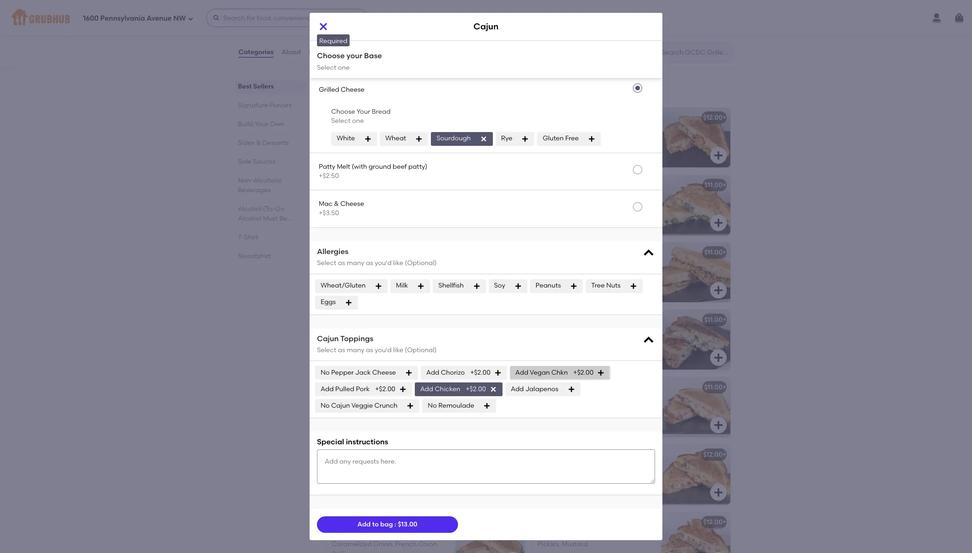 Task type: locate. For each thing, give the bounding box(es) containing it.
sauce down carrot,
[[380, 213, 400, 221]]

2 vertical spatial mac
[[369, 271, 383, 279]]

svg image
[[213, 14, 220, 22], [188, 16, 193, 21], [318, 21, 329, 32], [507, 38, 518, 49], [713, 38, 724, 49], [364, 135, 371, 143], [415, 135, 423, 143], [480, 135, 487, 143], [522, 135, 529, 143], [588, 135, 595, 143], [507, 150, 518, 161], [507, 218, 518, 229], [713, 218, 724, 229], [642, 247, 655, 260], [417, 283, 425, 290], [473, 283, 480, 290], [630, 283, 637, 290], [642, 334, 655, 347], [713, 353, 724, 364], [494, 370, 502, 377], [399, 387, 406, 394], [490, 387, 497, 394], [483, 403, 491, 410], [713, 420, 724, 431], [507, 488, 518, 499]]

mozzarella, feta cheese, spinach, tomato, diced red onion button
[[326, 310, 525, 370]]

cuban image
[[661, 513, 730, 554]]

like down mozzarella, feta cheese, spinach, tomato, diced red onion
[[393, 347, 403, 355]]

2 horizontal spatial &
[[548, 89, 552, 96]]

1 horizontal spatial jack
[[562, 127, 577, 135]]

spinach, left basil,
[[599, 194, 626, 202]]

crunch right veggie
[[374, 403, 398, 410]]

0 vertical spatial jack
[[562, 127, 577, 135]]

sauce down short
[[354, 483, 373, 491]]

svg image
[[361, 8, 369, 15], [398, 8, 405, 15], [954, 12, 965, 23], [713, 150, 724, 161], [375, 283, 382, 290], [514, 283, 522, 290], [570, 283, 577, 290], [507, 285, 518, 296], [713, 285, 724, 296], [345, 299, 352, 307], [507, 353, 518, 364], [405, 370, 412, 377], [597, 370, 605, 377], [568, 387, 575, 394], [407, 403, 414, 410], [713, 488, 724, 499]]

cheddar up onion)
[[537, 262, 565, 270]]

0 vertical spatial remoulade
[[559, 280, 595, 288]]

1 horizontal spatial mac
[[369, 271, 383, 279]]

& inside tab
[[256, 139, 261, 147]]

mac & cheese +$3.50
[[319, 200, 364, 218]]

0 horizontal spatial sauce
[[332, 280, 351, 288]]

pepper inside cheddar and pepper jack cheese, cajun crunch (bell pepper, celery, onion) remoulade
[[581, 262, 603, 270]]

swiss cheese, pastrami, sauekraut, mustard
[[332, 397, 442, 414]]

0 vertical spatial spinach,
[[599, 194, 626, 202]]

signature
[[324, 76, 371, 88], [370, 89, 396, 96], [238, 102, 268, 109]]

mac inside cheddar cheese, diced jalapeno, pulled pork, mac and chees, bbq sauce
[[369, 271, 383, 279]]

2 vertical spatial signature
[[238, 102, 268, 109]]

non-alcoholic beverages
[[238, 177, 282, 194]]

$13.00 left jalapenos
[[497, 384, 517, 392]]

+$2.00 for add chorizo
[[470, 369, 490, 377]]

3 $11.00 + from the top
[[704, 316, 726, 324]]

flavors inside tab
[[270, 102, 292, 109]]

no cajun veggie crunch
[[321, 403, 398, 410]]

mac up "+$3.50" in the top of the page
[[319, 200, 332, 208]]

choose
[[317, 46, 345, 54], [317, 51, 345, 60], [331, 108, 355, 116]]

mac
[[535, 89, 547, 96], [319, 200, 332, 208], [369, 271, 383, 279]]

sides & desserts tab
[[238, 138, 302, 148]]

grilled right a
[[457, 89, 474, 96]]

cheddar down allergies
[[332, 262, 360, 270]]

caramelized up the aoili
[[332, 541, 372, 549]]

best sellers
[[238, 83, 274, 90]]

onions,
[[332, 474, 355, 482]]

short
[[357, 474, 373, 482]]

cheddar for cajun
[[537, 262, 565, 270]]

melt inside patty melt (with ground beef patty) +$2.50
[[337, 163, 350, 171]]

add down the no pepper jack cheese
[[321, 386, 334, 394]]

celery, inside cheddar and blue cheese, buffalo crunch (diced carrot, celery, onion), ranch and hot sauce
[[400, 204, 420, 211]]

cheese, inside "pepper jack cheese, chorizo crumble, pico de gallo, avocado crema"
[[579, 127, 604, 135]]

sauekraut,
[[408, 397, 442, 405]]

1 $11.00 + from the top
[[704, 181, 726, 189]]

0 vertical spatial mac
[[535, 89, 547, 96]]

american inside american cheese, diced tomato, bacon
[[332, 127, 362, 135]]

gcdc's
[[324, 89, 346, 96]]

2 horizontal spatial mac
[[535, 89, 547, 96]]

+ for southwest "image"
[[723, 114, 726, 122]]

bowl.
[[575, 89, 589, 96]]

0 horizontal spatial &
[[256, 139, 261, 147]]

1 vertical spatial $13.00
[[398, 521, 417, 529]]

grilled inside button
[[319, 86, 339, 94]]

onion inside mozzarella, feta cheese, spinach, tomato, diced red onion
[[392, 339, 411, 347]]

many down toppings on the bottom of page
[[347, 347, 364, 355]]

& right sides
[[256, 139, 261, 147]]

pepper jack cheese, chorizo crumble, pico de gallo, avocado crema
[[537, 127, 641, 153]]

0 horizontal spatial your
[[255, 120, 268, 128]]

1 vertical spatial french
[[395, 541, 417, 549]]

swiss inside the swiss and parmesan cheese, caramelized onion, french onion aoili
[[332, 532, 348, 540]]

onion right onion,
[[418, 541, 437, 549]]

+ for green goddess image
[[723, 181, 726, 189]]

0 vertical spatial like
[[393, 260, 403, 267]]

milk
[[396, 282, 408, 290]]

american up the onions,
[[332, 464, 362, 472]]

0 vertical spatial pulled
[[332, 271, 351, 279]]

your left own
[[255, 120, 268, 128]]

american for cheesesteak
[[332, 464, 362, 472]]

0 vertical spatial sauce
[[380, 213, 400, 221]]

1 vertical spatial melt
[[555, 384, 569, 392]]

1600
[[83, 14, 99, 22]]

4 $11.00 from the top
[[704, 384, 723, 392]]

you'd left jalapeno,
[[375, 260, 392, 267]]

2 (optional) from the top
[[405, 347, 437, 355]]

grilled cheese button
[[310, 73, 662, 107]]

young american image
[[456, 108, 525, 168]]

gcdc
[[332, 483, 352, 491]]

patty)
[[408, 163, 427, 171]]

2 horizontal spatial crunch
[[558, 271, 581, 279]]

1 vertical spatial many
[[347, 347, 364, 355]]

add for add jalapenos
[[511, 386, 524, 394]]

tomato, up patty)
[[410, 127, 436, 135]]

$12.00 + for swiss cheese, pulled pork, diced pickles, mustard
[[703, 519, 726, 527]]

no down add pulled pork
[[321, 403, 330, 410]]

pork
[[356, 386, 370, 394]]

caramelized
[[391, 464, 431, 472], [332, 541, 372, 549]]

0 vertical spatial patty
[[499, 89, 513, 96]]

1 horizontal spatial celery,
[[623, 271, 643, 279]]

celery, right pepper,
[[623, 271, 643, 279]]

1 vertical spatial &
[[256, 139, 261, 147]]

bread
[[372, 108, 391, 116]]

add left vegan
[[515, 369, 528, 377]]

3 $11.00 from the top
[[704, 316, 723, 324]]

diced inside swiss cheese, pulled pork, diced pickles, mustard
[[620, 532, 638, 540]]

patty inside patty melt (with ground beef patty) +$2.50
[[319, 163, 335, 171]]

pepper up "gluten"
[[537, 127, 560, 135]]

1 horizontal spatial bbq
[[421, 271, 435, 279]]

2 $11.00 from the top
[[704, 249, 723, 257]]

french up the aoili
[[332, 519, 353, 527]]

2 vertical spatial onion
[[418, 541, 437, 549]]

1 vertical spatial $12.00
[[703, 451, 723, 459]]

add
[[426, 369, 439, 377], [515, 369, 528, 377], [321, 386, 334, 394], [420, 386, 433, 394], [511, 386, 524, 394], [357, 521, 371, 529]]

american
[[353, 114, 384, 122], [332, 127, 362, 135], [332, 464, 362, 472]]

0 vertical spatial onion
[[392, 339, 411, 347]]

2 vertical spatial pulled
[[582, 532, 602, 540]]

gluten
[[543, 135, 564, 143]]

one down "$4.00"
[[338, 58, 350, 66]]

onion for cheese,
[[392, 339, 411, 347]]

pepper up (bell
[[581, 262, 603, 270]]

2 you'd from the top
[[375, 347, 392, 355]]

$11.00 + for cheddar cheese, diced jalapeno, pulled pork, mac and chees, bbq sauce
[[704, 249, 726, 257]]

your inside tab
[[255, 120, 268, 128]]

southwest image
[[661, 108, 730, 168]]

like up chees,
[[393, 260, 403, 267]]

cheese up ranch
[[340, 200, 364, 208]]

0 horizontal spatial tomato,
[[332, 339, 357, 347]]

+$2.00 right chkn
[[573, 369, 594, 377]]

1 vertical spatial pork,
[[603, 532, 619, 540]]

cup
[[376, 25, 390, 33]]

add left to
[[357, 521, 371, 529]]

& up "+$3.50" in the top of the page
[[334, 200, 339, 208]]

hot
[[367, 213, 378, 221]]

1 vertical spatial celery,
[[623, 271, 643, 279]]

1 vertical spatial your
[[255, 120, 268, 128]]

chorizo up chicken
[[441, 369, 465, 377]]

1 vertical spatial jack
[[605, 262, 621, 270]]

and inside cheddar and pepper jack cheese, cajun crunch (bell pepper, celery, onion) remoulade
[[567, 262, 579, 270]]

cheddar inside cheddar cheese, diced jalapeno, pulled pork, mac and chees, bbq sauce
[[332, 262, 360, 270]]

1 horizontal spatial melt
[[555, 384, 569, 392]]

1 vertical spatial pulled
[[335, 386, 354, 394]]

mozzarella,
[[332, 329, 366, 337]]

2 like from the top
[[393, 347, 403, 355]]

cheddar cheese, diced jalapeno, pulled pork, mac and chees, bbq sauce
[[332, 262, 439, 288]]

1 many from the top
[[347, 260, 364, 267]]

no down add chicken
[[428, 403, 437, 410]]

green goddess image
[[661, 175, 730, 235]]

pizza melt image
[[661, 378, 730, 438]]

american up white
[[332, 127, 362, 135]]

1 base from the top
[[364, 46, 382, 54]]

+$2.00 for add vegan chkn
[[573, 369, 594, 377]]

signature up the famous
[[324, 76, 371, 88]]

cheese left bowl.
[[554, 89, 574, 96]]

american inside the american cheese, caramelized onions, short rib, bell peppers, gcdc sauce
[[332, 464, 362, 472]]

cheese, inside 'mozzarella cheese, spinach, basil, pesto'
[[572, 194, 597, 202]]

jack inside "pepper jack cheese, chorizo crumble, pico de gallo, avocado crema"
[[562, 127, 577, 135]]

mac right or
[[535, 89, 547, 96]]

chorizo inside "pepper jack cheese, chorizo crumble, pico de gallo, avocado crema"
[[605, 127, 629, 135]]

0 horizontal spatial bbq
[[332, 249, 346, 257]]

chicken
[[435, 386, 460, 394]]

caramelized up peppers,
[[391, 464, 431, 472]]

add up add chicken
[[426, 369, 439, 377]]

mac inside signature flavors gcdc's famous signature flavors: available as a grilled cheese, patty melt, or mac & cheese bowl.
[[535, 89, 547, 96]]

1 $11.00 from the top
[[704, 181, 723, 189]]

as inside signature flavors gcdc's famous signature flavors: available as a grilled cheese, patty melt, or mac & cheese bowl.
[[444, 89, 451, 96]]

1 horizontal spatial tomato,
[[410, 127, 436, 135]]

$13.00 right :
[[398, 521, 417, 529]]

cheese, inside signature flavors gcdc's famous signature flavors: available as a grilled cheese, patty melt, or mac & cheese bowl.
[[476, 89, 497, 96]]

shirt
[[244, 234, 258, 242]]

cheese up the choose your bread select one
[[341, 86, 364, 94]]

0 vertical spatial tomato,
[[410, 127, 436, 135]]

2 horizontal spatial jack
[[605, 262, 621, 270]]

pork, inside swiss cheese, pulled pork, diced pickles, mustard
[[603, 532, 619, 540]]

french right onion,
[[395, 541, 417, 549]]

0 horizontal spatial chorizo
[[441, 369, 465, 377]]

0 vertical spatial $12.00
[[703, 114, 723, 122]]

1 vertical spatial crunch
[[558, 271, 581, 279]]

flavors
[[374, 76, 409, 88], [270, 102, 292, 109]]

1 vertical spatial bbq
[[421, 271, 435, 279]]

bell
[[388, 474, 399, 482]]

white
[[337, 135, 355, 143]]

signature flavors
[[238, 102, 292, 109]]

pepper inside "pepper jack cheese, chorizo crumble, pico de gallo, avocado crema"
[[537, 127, 560, 135]]

mustard inside swiss cheese, pulled pork, diced pickles, mustard
[[562, 541, 588, 549]]

non-
[[238, 177, 253, 185]]

cheddar inside cheddar and pepper jack cheese, cajun crunch (bell pepper, celery, onion) remoulade
[[537, 262, 565, 270]]

bbq
[[332, 249, 346, 257], [421, 271, 435, 279]]

grilled left the famous
[[319, 86, 339, 94]]

cheese, inside mozzarella, feta cheese, spinach, tomato, diced red onion
[[384, 329, 409, 337]]

flavors inside signature flavors gcdc's famous signature flavors: available as a grilled cheese, patty melt, or mac & cheese bowl.
[[374, 76, 409, 88]]

1 vertical spatial flavors
[[270, 102, 292, 109]]

0 horizontal spatial french
[[332, 519, 353, 527]]

build
[[238, 120, 253, 128]]

melt left (with
[[337, 163, 350, 171]]

2 horizontal spatial pepper
[[581, 262, 603, 270]]

+ for the truffle herb image
[[723, 316, 726, 324]]

0 horizontal spatial pork,
[[352, 271, 368, 279]]

1 vertical spatial $12.00 +
[[703, 451, 726, 459]]

1600 pennsylvania avenue nw
[[83, 14, 186, 22]]

mozzarella
[[537, 194, 571, 202]]

crunch inside cheddar and pepper jack cheese, cajun crunch (bell pepper, celery, onion) remoulade
[[558, 271, 581, 279]]

+$2.00 up pastrami, at the bottom
[[375, 386, 395, 394]]

0 horizontal spatial mac
[[319, 200, 332, 208]]

spinach, inside 'mozzarella cheese, spinach, basil, pesto'
[[599, 194, 626, 202]]

flavors:
[[397, 89, 417, 96]]

one for your
[[338, 58, 350, 66]]

swiss up "pickles,"
[[537, 532, 554, 540]]

0 horizontal spatial $13.00
[[398, 521, 417, 529]]

1 horizontal spatial crunch
[[374, 403, 398, 410]]

cajun toppings select as many as you'd like (optional)
[[317, 335, 437, 355]]

0 horizontal spatial melt
[[337, 163, 350, 171]]

french
[[332, 519, 353, 527], [395, 541, 417, 549]]

1 horizontal spatial spinach,
[[599, 194, 626, 202]]

& inside mac & cheese +$3.50
[[334, 200, 339, 208]]

1 horizontal spatial remoulade
[[559, 280, 595, 288]]

2 vertical spatial $12.00
[[703, 519, 723, 527]]

remoulade down chicken
[[438, 403, 474, 410]]

(optional) up chees,
[[405, 260, 437, 267]]

cheddar inside cheddar and blue cheese, buffalo crunch (diced carrot, celery, onion), ranch and hot sauce
[[332, 194, 360, 202]]

2 your from the top
[[346, 51, 362, 60]]

0 horizontal spatial crunch
[[332, 204, 355, 211]]

1 horizontal spatial your
[[357, 108, 370, 116]]

0 vertical spatial you'd
[[375, 260, 392, 267]]

gallo,
[[593, 136, 611, 144]]

crunch left (bell
[[558, 271, 581, 279]]

spinach, up add chorizo
[[410, 329, 438, 337]]

chorizo
[[605, 127, 629, 135], [441, 369, 465, 377]]

remoulade
[[559, 280, 595, 288], [438, 403, 474, 410]]

1 you'd from the top
[[375, 260, 392, 267]]

+$2.00
[[470, 369, 490, 377], [573, 369, 594, 377], [375, 386, 395, 394], [466, 386, 486, 394]]

+
[[555, 36, 559, 44], [723, 114, 726, 122], [723, 181, 726, 189], [723, 249, 726, 257], [723, 316, 726, 324], [517, 384, 521, 392], [723, 384, 726, 392], [723, 451, 726, 459], [723, 519, 726, 527]]

1 $12.00 + from the top
[[703, 114, 726, 122]]

0 vertical spatial $12.00 +
[[703, 114, 726, 122]]

tomato
[[333, 25, 357, 33]]

flavors for signature flavors gcdc's famous signature flavors: available as a grilled cheese, patty melt, or mac & cheese bowl.
[[374, 76, 409, 88]]

swiss up the aoili
[[332, 532, 348, 540]]

many inside cajun toppings select as many as you'd like (optional)
[[347, 347, 364, 355]]

0 vertical spatial flavors
[[374, 76, 409, 88]]

you'd inside the allergies select as many as you'd like (optional)
[[375, 260, 392, 267]]

1 vertical spatial caramelized
[[332, 541, 372, 549]]

2 vertical spatial jack
[[355, 369, 371, 377]]

0 horizontal spatial flavors
[[270, 102, 292, 109]]

2 many from the top
[[347, 347, 364, 355]]

base
[[364, 46, 382, 54], [364, 51, 382, 60]]

1 $12.00 from the top
[[703, 114, 723, 122]]

0 horizontal spatial jack
[[355, 369, 371, 377]]

beverages
[[238, 187, 271, 194]]

t-shirt tab
[[238, 233, 302, 243]]

flavors up own
[[270, 102, 292, 109]]

4 $11.00 + from the top
[[704, 384, 726, 392]]

onion)
[[537, 280, 557, 288]]

signature inside tab
[[238, 102, 268, 109]]

swiss down add pulled pork
[[332, 397, 348, 405]]

feta
[[368, 329, 382, 337]]

0 horizontal spatial pepper
[[331, 369, 354, 377]]

swiss inside swiss cheese, pastrami, sauekraut, mustard
[[332, 397, 348, 405]]

no pepper jack cheese
[[321, 369, 396, 377]]

pickles,
[[537, 541, 560, 549]]

mustard right "pickles,"
[[562, 541, 588, 549]]

$11.00 for swiss cheese, pastrami, sauekraut, mustard
[[704, 384, 723, 392]]

sauce up eggs
[[332, 280, 351, 288]]

spinach, inside mozzarella, feta cheese, spinach, tomato, diced red onion
[[410, 329, 438, 337]]

one inside the choose your bread select one
[[352, 117, 364, 125]]

or
[[528, 89, 534, 96]]

celery, inside cheddar and pepper jack cheese, cajun crunch (bell pepper, celery, onion) remoulade
[[623, 271, 643, 279]]

1 vertical spatial like
[[393, 347, 403, 355]]

flavors up flavors: on the top of the page
[[374, 76, 409, 88]]

1 vertical spatial onion
[[355, 519, 374, 527]]

buffalo blue image
[[456, 175, 525, 235]]

onion right red
[[392, 339, 411, 347]]

0 vertical spatial many
[[347, 260, 364, 267]]

no for no pepper jack cheese
[[321, 369, 330, 377]]

mac down the allergies select as many as you'd like (optional)
[[369, 271, 383, 279]]

tab
[[238, 204, 302, 224]]

pesto
[[537, 204, 555, 211]]

1 vertical spatial american
[[332, 127, 362, 135]]

1 like from the top
[[393, 260, 403, 267]]

choose your base select one
[[317, 46, 382, 66], [317, 51, 382, 71]]

onion),
[[422, 204, 443, 211]]

1 horizontal spatial patty
[[499, 89, 513, 96]]

0 vertical spatial caramelized
[[391, 464, 431, 472]]

pepper up reuben
[[331, 369, 354, 377]]

2 $11.00 + from the top
[[704, 249, 726, 257]]

0 horizontal spatial patty
[[319, 163, 335, 171]]

cheddar up ranch
[[332, 194, 360, 202]]

1 horizontal spatial chorizo
[[605, 127, 629, 135]]

and
[[361, 194, 374, 202], [353, 213, 366, 221], [567, 262, 579, 270], [384, 271, 397, 279], [350, 532, 362, 540]]

svg image inside "main navigation" navigation
[[954, 12, 965, 23]]

1 horizontal spatial pepper
[[537, 127, 560, 135]]

+ for bacon jalapeno popper image
[[723, 451, 726, 459]]

signature down best sellers at left top
[[238, 102, 268, 109]]

melt
[[337, 163, 350, 171], [555, 384, 569, 392]]

one
[[338, 58, 350, 66], [338, 64, 350, 71], [352, 117, 364, 125]]

pulled
[[332, 271, 351, 279], [335, 386, 354, 394], [582, 532, 602, 540]]

and inside the swiss and parmesan cheese, caramelized onion, french onion aoili
[[350, 532, 362, 540]]

& right or
[[548, 89, 552, 96]]

$13.00
[[497, 384, 517, 392], [398, 521, 417, 529]]

jack up free on the top of the page
[[562, 127, 577, 135]]

one right young
[[352, 117, 364, 125]]

onion up parmesan
[[355, 519, 374, 527]]

many
[[347, 260, 364, 267], [347, 347, 364, 355]]

diced inside mozzarella, feta cheese, spinach, tomato, diced red onion
[[359, 339, 377, 347]]

1 horizontal spatial &
[[334, 200, 339, 208]]

reuben image
[[456, 378, 525, 438]]

$12.00 for pepper jack cheese, chorizo crumble, pico de gallo, avocado crema
[[703, 114, 723, 122]]

1 horizontal spatial grilled
[[457, 89, 474, 96]]

instructions
[[346, 438, 388, 447]]

+$2.00 right chicken
[[466, 386, 486, 394]]

1 your from the top
[[346, 46, 362, 54]]

melt down chkn
[[555, 384, 569, 392]]

french inside the swiss and parmesan cheese, caramelized onion, french onion aoili
[[395, 541, 417, 549]]

bag
[[380, 521, 393, 529]]

no up add pulled pork
[[321, 369, 330, 377]]

+$2.00 right add chorizo
[[470, 369, 490, 377]]

1 vertical spatial mustard
[[562, 541, 588, 549]]

0 vertical spatial crunch
[[332, 204, 355, 211]]

like inside the allergies select as many as you'd like (optional)
[[393, 260, 403, 267]]

0 vertical spatial chorizo
[[605, 127, 629, 135]]

crunch up ranch
[[332, 204, 355, 211]]

onion for parmesan
[[418, 541, 437, 549]]

celery, down buffalo
[[400, 204, 420, 211]]

signature up bread
[[370, 89, 396, 96]]

add for add chicken
[[420, 386, 433, 394]]

1 horizontal spatial pork,
[[603, 532, 619, 540]]

1 vertical spatial sauce
[[332, 280, 351, 288]]

many down allergies
[[347, 260, 364, 267]]

0 horizontal spatial celery,
[[400, 204, 420, 211]]

nuts
[[606, 282, 621, 290]]

0 vertical spatial melt
[[337, 163, 350, 171]]

2 vertical spatial $12.00 +
[[703, 519, 726, 527]]

0 vertical spatial signature
[[324, 76, 371, 88]]

onion inside the swiss and parmesan cheese, caramelized onion, french onion aoili
[[418, 541, 437, 549]]

patty left "melt,"
[[499, 89, 513, 96]]

1 vertical spatial patty
[[319, 163, 335, 171]]

choose for quantity
[[317, 46, 345, 54]]

1 horizontal spatial $13.00
[[497, 384, 517, 392]]

1 horizontal spatial french
[[395, 541, 417, 549]]

swiss inside swiss cheese, pulled pork, diced pickles, mustard
[[537, 532, 554, 540]]

as
[[444, 89, 451, 96], [338, 260, 345, 267], [366, 260, 373, 267], [338, 347, 345, 355], [366, 347, 373, 355]]

crunch inside cheddar and blue cheese, buffalo crunch (diced carrot, celery, onion), ranch and hot sauce
[[332, 204, 355, 211]]

1 vertical spatial pepper
[[581, 262, 603, 270]]

tomato, down mozzarella,
[[332, 339, 357, 347]]

your left bread
[[357, 108, 370, 116]]

select inside the choose your bread select one
[[331, 117, 351, 125]]

remoulade down (bell
[[559, 280, 595, 288]]

1 vertical spatial tomato,
[[332, 339, 357, 347]]

flavors for signature flavors
[[270, 102, 292, 109]]

1 (optional) from the top
[[405, 260, 437, 267]]

bbq down jalapeno,
[[421, 271, 435, 279]]

american up american cheese, diced tomato, bacon
[[353, 114, 384, 122]]

choose inside the choose your bread select one
[[331, 108, 355, 116]]

2 choose your base select one from the top
[[317, 51, 382, 71]]

(optional) up add chorizo
[[405, 347, 437, 355]]

3 $12.00 + from the top
[[703, 519, 726, 527]]

1 horizontal spatial onion
[[392, 339, 411, 347]]

you'd down red
[[375, 347, 392, 355]]

and for cheddar and pepper jack cheese, cajun crunch (bell pepper, celery, onion) remoulade
[[567, 262, 579, 270]]

bbq up wheat/gluten
[[332, 249, 346, 257]]

tomato, inside mozzarella, feta cheese, spinach, tomato, diced red onion
[[332, 339, 357, 347]]

mustard down add pulled pork
[[332, 406, 357, 414]]

1 vertical spatial (optional)
[[405, 347, 437, 355]]

add up sauekraut,
[[420, 386, 433, 394]]

0 vertical spatial pork,
[[352, 271, 368, 279]]

signature flavors tab
[[238, 101, 302, 110]]

no for no cajun veggie crunch
[[321, 403, 330, 410]]

cheese, inside american cheese, diced tomato, bacon
[[364, 127, 389, 135]]

special instructions
[[317, 438, 388, 447]]

patty up "+$2.50"
[[319, 163, 335, 171]]

jack up pork
[[355, 369, 371, 377]]

chorizo up avocado at the right top of page
[[605, 127, 629, 135]]

your inside the choose your bread select one
[[357, 108, 370, 116]]

add left jalapenos
[[511, 386, 524, 394]]

1 horizontal spatial sauce
[[354, 483, 373, 491]]

your for choose
[[357, 108, 370, 116]]

jack up pepper,
[[605, 262, 621, 270]]

sides
[[238, 139, 254, 147]]

3 $12.00 from the top
[[703, 519, 723, 527]]

1 vertical spatial remoulade
[[438, 403, 474, 410]]

0 vertical spatial celery,
[[400, 204, 420, 211]]

0 horizontal spatial caramelized
[[332, 541, 372, 549]]

&
[[548, 89, 552, 96], [256, 139, 261, 147], [334, 200, 339, 208]]



Task type: vqa. For each thing, say whether or not it's contained in the screenshot.
the leftmost COMMISSARY LOGO
no



Task type: describe. For each thing, give the bounding box(es) containing it.
free
[[565, 135, 579, 143]]

peppers,
[[401, 474, 428, 482]]

tree
[[591, 282, 605, 290]]

chees,
[[398, 271, 420, 279]]

cheese, inside the american cheese, caramelized onions, short rib, bell peppers, gcdc sauce
[[364, 464, 389, 472]]

reviews
[[309, 48, 334, 56]]

american for young american
[[332, 127, 362, 135]]

cheese inside signature flavors gcdc's famous signature flavors: available as a grilled cheese, patty melt, or mac & cheese bowl.
[[554, 89, 574, 96]]

+$2.00 for add chicken
[[466, 386, 486, 394]]

diced inside american cheese, diced tomato, bacon
[[391, 127, 409, 135]]

and inside cheddar cheese, diced jalapeno, pulled pork, mac and chees, bbq sauce
[[384, 271, 397, 279]]

sauces
[[253, 158, 276, 166]]

bbq image
[[456, 243, 525, 303]]

1 vertical spatial chorizo
[[441, 369, 465, 377]]

toppings
[[340, 335, 373, 343]]

select inside cajun toppings select as many as you'd like (optional)
[[317, 347, 336, 355]]

jalapenos
[[525, 386, 558, 394]]

2 vertical spatial pepper
[[331, 369, 354, 377]]

cheese, inside swiss cheese, pulled pork, diced pickles, mustard
[[556, 532, 581, 540]]

best sellers tab
[[238, 82, 302, 91]]

sides & desserts
[[238, 139, 289, 147]]

$11.00 for cheddar and blue cheese, buffalo crunch (diced carrot, celery, onion), ranch and hot sauce
[[704, 181, 723, 189]]

cheese up pastrami, at the bottom
[[372, 369, 396, 377]]

shellfish
[[438, 282, 464, 290]]

and for cheddar and blue cheese, buffalo crunch (diced carrot, celery, onion), ranch and hot sauce
[[361, 194, 374, 202]]

main navigation navigation
[[0, 0, 972, 36]]

gluten free
[[543, 135, 579, 143]]

caramelized inside the swiss and parmesan cheese, caramelized onion, french onion aoili
[[332, 541, 372, 549]]

pastrami,
[[377, 397, 406, 405]]

& inside signature flavors gcdc's famous signature flavors: available as a grilled cheese, patty melt, or mac & cheese bowl.
[[548, 89, 552, 96]]

swiss cheese, pulled pork, diced pickles, mustard
[[537, 532, 638, 549]]

pizza
[[537, 384, 554, 392]]

categories button
[[238, 36, 274, 69]]

crumble,
[[537, 136, 566, 144]]

+ for "reuben" image in the bottom of the page
[[517, 384, 521, 392]]

0 horizontal spatial remoulade
[[438, 403, 474, 410]]

signature flavors gcdc's famous signature flavors: available as a grilled cheese, patty melt, or mac & cheese bowl.
[[324, 76, 589, 96]]

$12.00 + for pepper jack cheese, chorizo crumble, pico de gallo, avocado crema
[[703, 114, 726, 122]]

carrot,
[[378, 204, 399, 211]]

cajun image
[[661, 243, 730, 303]]

parmesan
[[364, 532, 396, 540]]

tomato soup cup $4.00
[[333, 25, 390, 44]]

french onion image
[[456, 513, 525, 554]]

tree nuts
[[591, 282, 621, 290]]

1 vertical spatial signature
[[370, 89, 396, 96]]

veggie
[[351, 403, 373, 410]]

$4.00
[[333, 36, 350, 44]]

cheddar and blue cheese, buffalo crunch (diced carrot, celery, onion), ranch and hot sauce
[[332, 194, 443, 221]]

nw
[[173, 14, 186, 22]]

grilled cheese
[[319, 86, 364, 94]]

tomato, inside american cheese, diced tomato, bacon
[[410, 127, 436, 135]]

cheese, inside the swiss and parmesan cheese, caramelized onion, french onion aoili
[[397, 532, 422, 540]]

pico
[[568, 136, 581, 144]]

sauce inside cheddar cheese, diced jalapeno, pulled pork, mac and chees, bbq sauce
[[332, 280, 351, 288]]

build your own tab
[[238, 119, 302, 129]]

side sauces tab
[[238, 157, 302, 167]]

quantity
[[317, 9, 349, 17]]

2 base from the top
[[364, 51, 382, 60]]

choose your bread select one
[[331, 108, 391, 125]]

your for build
[[255, 120, 268, 128]]

diced inside cheddar cheese, diced jalapeno, pulled pork, mac and chees, bbq sauce
[[388, 262, 406, 270]]

2 $12.00 + from the top
[[703, 451, 726, 459]]

famous
[[347, 89, 368, 96]]

$13.00 +
[[497, 384, 521, 392]]

signature for signature flavors
[[238, 102, 268, 109]]

add for add vegan chkn
[[515, 369, 528, 377]]

sweatshirt
[[238, 253, 271, 260]]

mustard inside swiss cheese, pastrami, sauekraut, mustard
[[332, 406, 357, 414]]

& for mac & cheese +$3.50
[[334, 200, 339, 208]]

+ for cajun image
[[723, 249, 726, 257]]

(with
[[352, 163, 367, 171]]

patty melt (with ground beef patty) +$2.50
[[319, 163, 427, 180]]

$12.00 for swiss cheese, pulled pork, diced pickles, mustard
[[703, 519, 723, 527]]

melt for patty
[[337, 163, 350, 171]]

available
[[418, 89, 443, 96]]

many inside the allergies select as many as you'd like (optional)
[[347, 260, 364, 267]]

cheddar and blue cheese, buffalo crunch (diced carrot, celery, onion), ranch and hot sauce button
[[326, 175, 525, 235]]

red
[[379, 339, 391, 347]]

add for add chorizo
[[426, 369, 439, 377]]

a
[[452, 89, 456, 96]]

reviews button
[[308, 36, 335, 69]]

eggs
[[321, 299, 336, 307]]

+$2.50
[[319, 172, 339, 180]]

pulled inside cheddar cheese, diced jalapeno, pulled pork, mac and chees, bbq sauce
[[332, 271, 351, 279]]

cajun inside cajun toppings select as many as you'd like (optional)
[[317, 335, 339, 343]]

(optional) inside cajun toppings select as many as you'd like (optional)
[[405, 347, 437, 355]]

pepper,
[[597, 271, 621, 279]]

mozzarella cheese, spinach, basil, pesto
[[537, 194, 644, 211]]

reuben
[[332, 384, 356, 392]]

cheese inside mac & cheese +$3.50
[[340, 200, 364, 208]]

bbq inside cheddar cheese, diced jalapeno, pulled pork, mac and chees, bbq sauce
[[421, 271, 435, 279]]

truffle herb image
[[661, 310, 730, 370]]

cheddar and pepper jack cheese, cajun crunch (bell pepper, celery, onion) remoulade
[[537, 262, 647, 288]]

to
[[372, 521, 379, 529]]

cheese, inside cheddar and pepper jack cheese, cajun crunch (bell pepper, celery, onion) remoulade
[[622, 262, 647, 270]]

soup
[[359, 25, 375, 33]]

allergies
[[317, 247, 349, 256]]

0 vertical spatial american
[[353, 114, 384, 122]]

mac inside mac & cheese +$3.50
[[319, 200, 332, 208]]

melt for pizza
[[555, 384, 569, 392]]

bacon jalapeno popper image
[[661, 445, 730, 505]]

$11.00 + for swiss cheese, pastrami, sauekraut, mustard
[[704, 384, 726, 392]]

cheese, inside cheddar and blue cheese, buffalo crunch (diced carrot, celery, onion), ranch and hot sauce
[[390, 194, 415, 202]]

avenue
[[147, 14, 172, 22]]

like inside cajun toppings select as many as you'd like (optional)
[[393, 347, 403, 355]]

cheese inside button
[[341, 86, 364, 94]]

t-shirt
[[238, 234, 258, 242]]

$9.50 +
[[539, 36, 559, 44]]

about
[[281, 48, 301, 56]]

grilled inside signature flavors gcdc's famous signature flavors: available as a grilled cheese, patty melt, or mac & cheese bowl.
[[457, 89, 474, 96]]

cheese, inside swiss cheese, pastrami, sauekraut, mustard
[[350, 397, 375, 405]]

rib,
[[375, 474, 386, 482]]

& for sides & desserts
[[256, 139, 261, 147]]

rye
[[501, 135, 512, 143]]

cheesesteak image
[[456, 445, 525, 505]]

$11.00 for cheddar cheese, diced jalapeno, pulled pork, mac and chees, bbq sauce
[[704, 249, 723, 257]]

$9.50
[[539, 36, 555, 44]]

chkn
[[551, 369, 568, 377]]

+ for cuban image
[[723, 519, 726, 527]]

jack inside cheddar and pepper jack cheese, cajun crunch (bell pepper, celery, onion) remoulade
[[605, 262, 621, 270]]

desserts
[[262, 139, 289, 147]]

add chorizo
[[426, 369, 465, 377]]

sauce inside cheddar and blue cheese, buffalo crunch (diced carrot, celery, onion), ranch and hot sauce
[[380, 213, 400, 221]]

swiss for swiss and parmesan cheese, caramelized onion, french onion aoili
[[332, 532, 348, 540]]

add to bag : $13.00
[[357, 521, 417, 529]]

pulled inside swiss cheese, pulled pork, diced pickles, mustard
[[582, 532, 602, 540]]

select inside the allergies select as many as you'd like (optional)
[[317, 260, 336, 267]]

+$2.00 for add pulled pork
[[375, 386, 395, 394]]

buffalo
[[417, 194, 439, 202]]

+ for pizza melt image
[[723, 384, 726, 392]]

patty inside signature flavors gcdc's famous signature flavors: available as a grilled cheese, patty melt, or mac & cheese bowl.
[[499, 89, 513, 96]]

0 vertical spatial $13.00
[[497, 384, 517, 392]]

sweatshirt tab
[[238, 252, 302, 261]]

non-alcoholic beverages tab
[[238, 176, 302, 195]]

Special instructions text field
[[317, 450, 655, 484]]

caramelized inside the american cheese, caramelized onions, short rib, bell peppers, gcdc sauce
[[391, 464, 431, 472]]

jalapeno,
[[408, 262, 439, 270]]

avocado
[[613, 136, 641, 144]]

t-
[[238, 234, 244, 242]]

cheddar for pork,
[[332, 262, 360, 270]]

basil,
[[628, 194, 644, 202]]

american cheese, caramelized onions, short rib, bell peppers, gcdc sauce
[[332, 464, 431, 491]]

and for swiss and parmesan cheese, caramelized onion, french onion aoili
[[350, 532, 362, 540]]

sourdough
[[436, 135, 471, 143]]

add chicken
[[420, 386, 460, 394]]

0 horizontal spatial onion
[[355, 519, 374, 527]]

cheese, inside cheddar cheese, diced jalapeno, pulled pork, mac and chees, bbq sauce
[[361, 262, 387, 270]]

(optional) inside the allergies select as many as you'd like (optional)
[[405, 260, 437, 267]]

cajun inside cheddar and pepper jack cheese, cajun crunch (bell pepper, celery, onion) remoulade
[[537, 271, 556, 279]]

add pulled pork
[[321, 386, 370, 394]]

allergies select as many as you'd like (optional)
[[317, 247, 437, 267]]

side sauces
[[238, 158, 276, 166]]

french onion
[[332, 519, 374, 527]]

de
[[583, 136, 591, 144]]

signature for signature flavors gcdc's famous signature flavors: available as a grilled cheese, patty melt, or mac & cheese bowl.
[[324, 76, 371, 88]]

choose for choose your base
[[331, 108, 355, 116]]

2 vertical spatial crunch
[[374, 403, 398, 410]]

1 choose your base select one from the top
[[317, 46, 382, 66]]

soy
[[494, 282, 505, 290]]

$11.00 + for cheddar and blue cheese, buffalo crunch (diced carrot, celery, onion), ranch and hot sauce
[[704, 181, 726, 189]]

wheat/gluten
[[321, 282, 366, 290]]

sellers
[[253, 83, 274, 90]]

special
[[317, 438, 344, 447]]

swiss for swiss cheese, pulled pork, diced pickles, mustard
[[537, 532, 554, 540]]

add for add pulled pork
[[321, 386, 334, 394]]

pennsylvania
[[100, 14, 145, 22]]

one up grilled cheese
[[338, 64, 350, 71]]

remoulade inside cheddar and pepper jack cheese, cajun crunch (bell pepper, celery, onion) remoulade
[[559, 280, 595, 288]]

2 $12.00 from the top
[[703, 451, 723, 459]]

(bell
[[582, 271, 596, 279]]

pork, inside cheddar cheese, diced jalapeno, pulled pork, mac and chees, bbq sauce
[[352, 271, 368, 279]]

no for no remoulade
[[428, 403, 437, 410]]

ground
[[369, 163, 391, 171]]

sauce inside the american cheese, caramelized onions, short rib, bell peppers, gcdc sauce
[[354, 483, 373, 491]]

categories
[[238, 48, 274, 56]]

+$3.50
[[319, 210, 339, 218]]

swiss for swiss cheese, pastrami, sauekraut, mustard
[[332, 397, 348, 405]]

american cheese, diced tomato, bacon
[[332, 127, 436, 144]]

cheddar for crunch
[[332, 194, 360, 202]]

mediterranean image
[[456, 310, 525, 370]]

you'd inside cajun toppings select as many as you'd like (optional)
[[375, 347, 392, 355]]

Search GCDC Grilled Cheese Bar search field
[[661, 48, 731, 57]]

one for your
[[352, 117, 364, 125]]



